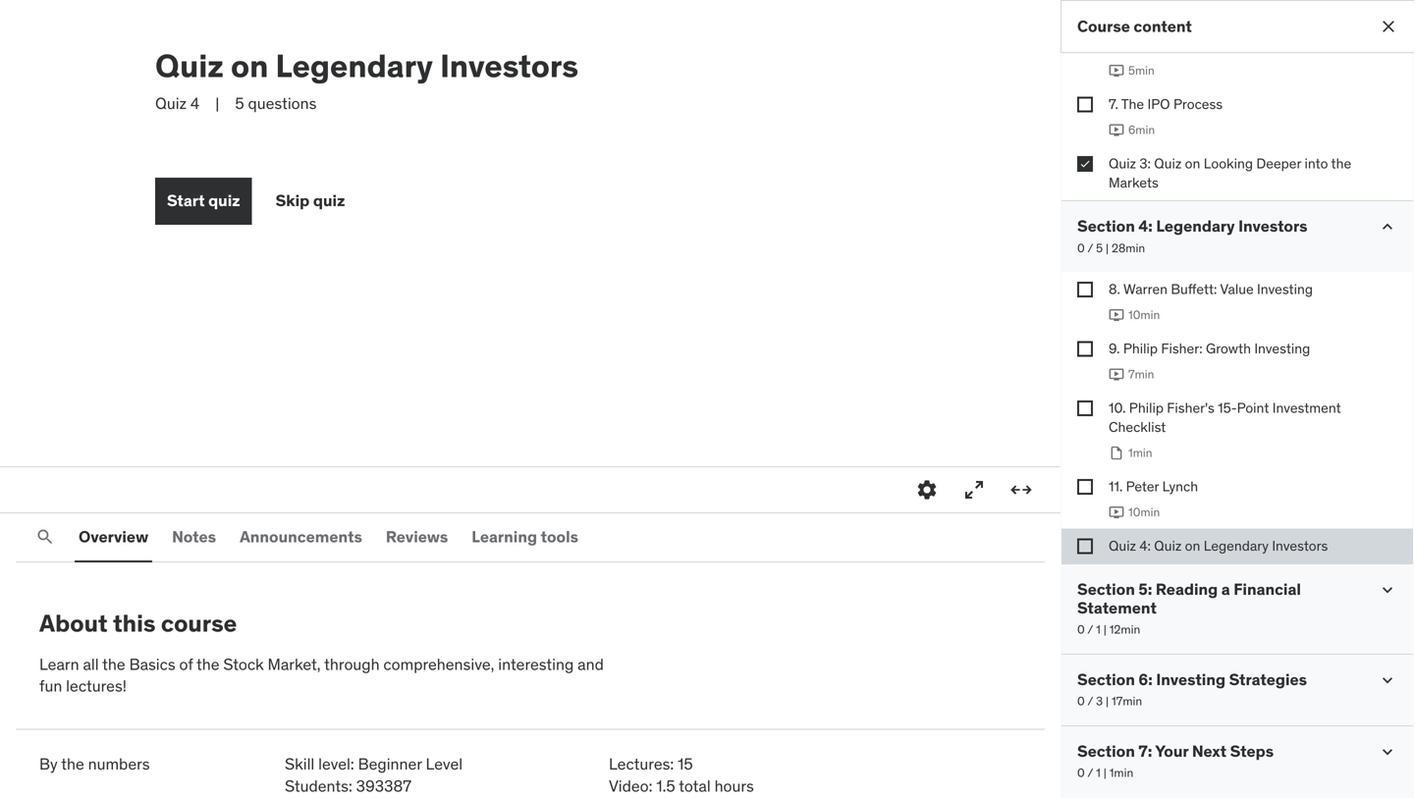 Task type: describe. For each thing, give the bounding box(es) containing it.
10. philip fisher's 15-point investment checklist
[[1109, 399, 1342, 436]]

learn
[[39, 655, 79, 675]]

fisher's
[[1167, 399, 1215, 417]]

/ inside the section 4: legendary investors 0 / 5 | 28min
[[1088, 240, 1094, 256]]

ipo
[[1148, 95, 1171, 113]]

| right 4
[[215, 93, 219, 113]]

small image
[[1378, 580, 1398, 600]]

into
[[1305, 155, 1329, 172]]

section 4: legendary investors 0 / 5 | 28min
[[1078, 216, 1308, 256]]

11.
[[1109, 478, 1123, 496]]

6min
[[1129, 122, 1155, 138]]

point
[[1238, 399, 1270, 417]]

value
[[1221, 281, 1254, 298]]

quiz on legendary investors
[[155, 46, 579, 85]]

3
[[1097, 694, 1103, 710]]

numbers
[[88, 755, 150, 775]]

beginner
[[358, 755, 422, 775]]

4: for section
[[1139, 216, 1153, 236]]

level
[[426, 755, 463, 775]]

section for section 5: reading a financial statement
[[1078, 579, 1136, 600]]

section for section 6: investing strategies
[[1078, 670, 1136, 690]]

start quiz
[[167, 191, 240, 211]]

11. peter lynch
[[1109, 478, 1199, 496]]

section 7: your next steps 0 / 1 | 1min
[[1078, 742, 1274, 781]]

6:
[[1139, 670, 1153, 690]]

section 7: your next steps button
[[1078, 742, 1274, 762]]

reading
[[1156, 579, 1218, 600]]

process
[[1174, 95, 1223, 113]]

| inside section 6: investing strategies 0 / 3 | 17min
[[1106, 694, 1109, 710]]

| inside 'section 5: reading a financial statement 0 / 1 | 12min'
[[1104, 623, 1107, 638]]

| inside the section 4: legendary investors 0 / 5 | 28min
[[1106, 240, 1109, 256]]

on for quiz 3: quiz on looking deeper into the markets
[[1185, 155, 1201, 172]]

quiz for 4
[[155, 93, 187, 113]]

course
[[1078, 16, 1131, 36]]

by the numbers
[[39, 755, 150, 775]]

small image for section 6: investing strategies
[[1378, 671, 1398, 691]]

7.
[[1109, 95, 1119, 113]]

xsmall image for 10. philip fisher's 15-point investment checklist
[[1078, 401, 1093, 416]]

play warren buffett: value investing image
[[1109, 308, 1125, 323]]

strategies
[[1230, 670, 1308, 690]]

course
[[161, 609, 237, 639]]

announcements button
[[236, 514, 366, 561]]

1.5
[[657, 777, 676, 797]]

start quiz button
[[155, 178, 252, 225]]

reviews
[[386, 527, 448, 547]]

start philip fisher's 15-point investment checklist image
[[1109, 445, 1125, 461]]

students:
[[285, 777, 353, 797]]

through
[[324, 655, 380, 675]]

10min for warren
[[1129, 308, 1160, 323]]

skill level: beginner level students: 393387
[[285, 755, 463, 797]]

/ inside section 6: investing strategies 0 / 3 | 17min
[[1088, 694, 1094, 710]]

start
[[167, 191, 205, 211]]

buffett:
[[1171, 281, 1218, 298]]

0 vertical spatial 1min
[[1129, 446, 1153, 461]]

and
[[578, 655, 604, 675]]

learning tools
[[472, 527, 579, 547]]

stock
[[223, 655, 264, 675]]

notes button
[[168, 514, 220, 561]]

legendary for 4:
[[1157, 216, 1235, 236]]

the inside quiz 3: quiz on looking deeper into the markets
[[1332, 155, 1352, 172]]

9. philip fisher: growth investing
[[1109, 340, 1311, 358]]

7. the ipo process
[[1109, 95, 1223, 113]]

overview
[[79, 527, 148, 547]]

1 inside 'section 5: reading a financial statement 0 / 1 | 12min'
[[1097, 623, 1101, 638]]

fun
[[39, 677, 62, 697]]

your
[[1156, 742, 1189, 762]]

market,
[[268, 655, 321, 675]]

8. warren buffett: value investing
[[1109, 281, 1313, 298]]

about this course
[[39, 609, 237, 639]]

section 4: legendary investors button
[[1078, 216, 1308, 236]]

legendary for on
[[276, 46, 433, 85]]

the right of
[[197, 655, 220, 675]]

looking
[[1204, 155, 1254, 172]]

play peter lynch image
[[1109, 505, 1125, 521]]

checklist
[[1109, 418, 1166, 436]]

overview button
[[75, 514, 152, 561]]

section 5: reading a financial statement 0 / 1 | 12min
[[1078, 579, 1302, 638]]

xsmall image for 8. warren buffett: value investing
[[1078, 282, 1093, 298]]

skip quiz
[[276, 191, 345, 211]]

peter
[[1127, 478, 1159, 496]]

lynch
[[1163, 478, 1199, 496]]

deeper
[[1257, 155, 1302, 172]]

investment
[[1273, 399, 1342, 417]]

play philip fisher: growth investing image
[[1109, 367, 1125, 383]]

quiz for on
[[155, 46, 224, 85]]

skip quiz link
[[276, 178, 345, 225]]

section for section 4: legendary investors
[[1078, 216, 1136, 236]]

1 inside section 7: your next steps 0 / 1 | 1min
[[1097, 766, 1101, 781]]

on for quiz 4: quiz on legendary investors
[[1185, 537, 1201, 555]]

quiz 4
[[155, 93, 200, 113]]

17min
[[1112, 694, 1143, 710]]



Task type: locate. For each thing, give the bounding box(es) containing it.
0 inside section 6: investing strategies 0 / 3 | 17min
[[1078, 694, 1085, 710]]

4 section from the top
[[1078, 742, 1136, 762]]

2 vertical spatial investing
[[1157, 670, 1226, 690]]

steps
[[1231, 742, 1274, 762]]

sidebar element
[[1061, 0, 1415, 799]]

investing for 9. philip fisher: growth investing
[[1255, 340, 1311, 358]]

15-
[[1218, 399, 1238, 417]]

philip up checklist
[[1130, 399, 1164, 417]]

3:
[[1140, 155, 1151, 172]]

xsmall image left 10.
[[1078, 401, 1093, 416]]

| down section 7: your next steps dropdown button
[[1104, 766, 1107, 781]]

5 left questions
[[235, 93, 244, 113]]

10min for peter
[[1129, 505, 1160, 520]]

1min down section 7: your next steps dropdown button
[[1110, 766, 1134, 781]]

xsmall image down xsmall icon
[[1078, 156, 1093, 172]]

0 vertical spatial on
[[231, 46, 269, 85]]

the right all
[[102, 655, 125, 675]]

1 section from the top
[[1078, 216, 1136, 236]]

the right by at the bottom left
[[61, 755, 84, 775]]

quiz for 4:
[[1109, 537, 1137, 555]]

7min
[[1129, 367, 1155, 382]]

7:
[[1139, 742, 1153, 762]]

3 xsmall image from the top
[[1078, 341, 1093, 357]]

2 quiz from the left
[[313, 191, 345, 211]]

section inside section 6: investing strategies 0 / 3 | 17min
[[1078, 670, 1136, 690]]

4: up 5:
[[1140, 537, 1151, 555]]

0 vertical spatial 5
[[235, 93, 244, 113]]

10min down warren
[[1129, 308, 1160, 323]]

4:
[[1139, 216, 1153, 236], [1140, 537, 1151, 555]]

skip
[[276, 191, 310, 211]]

0 vertical spatial 1
[[1097, 623, 1101, 638]]

5:
[[1139, 579, 1153, 600]]

legendary up questions
[[276, 46, 433, 85]]

2 vertical spatial investors
[[1273, 537, 1329, 555]]

on up 5 questions
[[231, 46, 269, 85]]

10min down peter on the right bottom of the page
[[1129, 505, 1160, 520]]

8.
[[1109, 281, 1121, 298]]

section left 5:
[[1078, 579, 1136, 600]]

quiz for 3:
[[1109, 155, 1137, 172]]

financial
[[1234, 579, 1302, 600]]

xsmall image
[[1078, 97, 1093, 113]]

reviews button
[[382, 514, 452, 561]]

quiz inside button
[[208, 191, 240, 211]]

of
[[179, 655, 193, 675]]

2 vertical spatial on
[[1185, 537, 1201, 555]]

section inside 'section 5: reading a financial statement 0 / 1 | 12min'
[[1078, 579, 1136, 600]]

2 vertical spatial legendary
[[1204, 537, 1269, 555]]

xsmall image left 9.
[[1078, 341, 1093, 357]]

2 section from the top
[[1078, 579, 1136, 600]]

legendary inside the section 4: legendary investors 0 / 5 | 28min
[[1157, 216, 1235, 236]]

markets
[[1109, 174, 1159, 192]]

2 xsmall image from the top
[[1078, 282, 1093, 298]]

lectures: 15 video: 1.5 total hours
[[609, 755, 754, 797]]

xsmall image
[[1078, 156, 1093, 172], [1078, 282, 1093, 298], [1078, 341, 1093, 357], [1078, 401, 1093, 416], [1078, 479, 1093, 495], [1078, 539, 1093, 554]]

1 vertical spatial legendary
[[1157, 216, 1235, 236]]

1 vertical spatial 5
[[1097, 240, 1103, 256]]

1 vertical spatial small image
[[1378, 671, 1398, 691]]

quiz 3: quiz on looking deeper into the markets
[[1109, 155, 1352, 192]]

1 vertical spatial 10min
[[1129, 505, 1160, 520]]

warren
[[1124, 281, 1168, 298]]

small image for section 4: legendary investors
[[1378, 217, 1398, 237]]

questions
[[248, 93, 317, 113]]

|
[[215, 93, 219, 113], [1106, 240, 1109, 256], [1104, 623, 1107, 638], [1106, 694, 1109, 710], [1104, 766, 1107, 781]]

4: up 28min
[[1139, 216, 1153, 236]]

quiz
[[208, 191, 240, 211], [313, 191, 345, 211]]

1 down the 3
[[1097, 766, 1101, 781]]

legendary
[[276, 46, 433, 85], [1157, 216, 1235, 236], [1204, 537, 1269, 555]]

quiz up the reading
[[1155, 537, 1182, 555]]

2 / from the top
[[1088, 623, 1094, 638]]

2 0 from the top
[[1078, 623, 1085, 638]]

0 vertical spatial investing
[[1258, 281, 1313, 298]]

investing inside section 6: investing strategies 0 / 3 | 17min
[[1157, 670, 1226, 690]]

0 inside the section 4: legendary investors 0 / 5 | 28min
[[1078, 240, 1085, 256]]

0 vertical spatial small image
[[1378, 217, 1398, 237]]

legendary up buffett:
[[1157, 216, 1235, 236]]

0 horizontal spatial 5
[[235, 93, 244, 113]]

quiz left 4
[[155, 93, 187, 113]]

0 vertical spatial philip
[[1124, 340, 1158, 358]]

announcements
[[240, 527, 362, 547]]

quiz up 4
[[155, 46, 224, 85]]

1 vertical spatial 1min
[[1110, 766, 1134, 781]]

section inside section 7: your next steps 0 / 1 | 1min
[[1078, 742, 1136, 762]]

1 horizontal spatial 5
[[1097, 240, 1103, 256]]

| left 28min
[[1106, 240, 1109, 256]]

tools
[[541, 527, 579, 547]]

basics
[[129, 655, 176, 675]]

on inside quiz 3: quiz on looking deeper into the markets
[[1185, 155, 1201, 172]]

10min
[[1129, 308, 1160, 323], [1129, 505, 1160, 520]]

course content
[[1078, 16, 1193, 36]]

philip up 7min at the right top of page
[[1124, 340, 1158, 358]]

level:
[[318, 755, 354, 775]]

1 small image from the top
[[1378, 217, 1398, 237]]

fisher:
[[1162, 340, 1203, 358]]

393387
[[356, 777, 412, 797]]

quiz inside 'link'
[[313, 191, 345, 211]]

10.
[[1109, 399, 1126, 417]]

philip inside 10. philip fisher's 15-point investment checklist
[[1130, 399, 1164, 417]]

1 10min from the top
[[1129, 308, 1160, 323]]

quiz 4: quiz on legendary investors
[[1109, 537, 1329, 555]]

fullscreen image
[[963, 478, 986, 502]]

legendary up a
[[1204, 537, 1269, 555]]

section for section 7: your next steps
[[1078, 742, 1136, 762]]

notes
[[172, 527, 216, 547]]

the right into
[[1332, 155, 1352, 172]]

section 5: reading a financial statement button
[[1078, 579, 1363, 618]]

0 vertical spatial 4:
[[1139, 216, 1153, 236]]

section 6: investing strategies button
[[1078, 670, 1308, 690]]

philip for 10.
[[1130, 399, 1164, 417]]

1 0 from the top
[[1078, 240, 1085, 256]]

4
[[190, 93, 200, 113]]

/ inside 'section 5: reading a financial statement 0 / 1 | 12min'
[[1088, 623, 1094, 638]]

quiz right skip
[[313, 191, 345, 211]]

settings image
[[916, 478, 939, 502]]

video:
[[609, 777, 653, 797]]

a
[[1222, 579, 1231, 600]]

interesting
[[498, 655, 574, 675]]

skill
[[285, 755, 315, 775]]

close course content sidebar image
[[1379, 17, 1399, 36]]

0 inside 'section 5: reading a financial statement 0 / 1 | 12min'
[[1078, 623, 1085, 638]]

learning tools button
[[468, 514, 583, 561]]

section
[[1078, 216, 1136, 236], [1078, 579, 1136, 600], [1078, 670, 1136, 690], [1078, 742, 1136, 762]]

growth
[[1206, 340, 1252, 358]]

statement
[[1078, 598, 1157, 618]]

| inside section 7: your next steps 0 / 1 | 1min
[[1104, 766, 1107, 781]]

3 / from the top
[[1088, 694, 1094, 710]]

lectures:
[[609, 755, 674, 775]]

play the stock exchange and the markets image
[[1109, 63, 1125, 79]]

4: inside the section 4: legendary investors 0 / 5 | 28min
[[1139, 216, 1153, 236]]

1 vertical spatial philip
[[1130, 399, 1164, 417]]

1 / from the top
[[1088, 240, 1094, 256]]

quiz
[[155, 46, 224, 85], [155, 93, 187, 113], [1109, 155, 1137, 172], [1155, 155, 1182, 172], [1109, 537, 1137, 555], [1155, 537, 1182, 555]]

1 vertical spatial 4:
[[1140, 537, 1151, 555]]

investing right 6:
[[1157, 670, 1226, 690]]

1 vertical spatial 1
[[1097, 766, 1101, 781]]

investors
[[440, 46, 579, 85], [1239, 216, 1308, 236], [1273, 537, 1329, 555]]

5
[[235, 93, 244, 113], [1097, 240, 1103, 256]]

section inside the section 4: legendary investors 0 / 5 | 28min
[[1078, 216, 1136, 236]]

1 left 12min at the right bottom
[[1097, 623, 1101, 638]]

investing right growth on the top of page
[[1255, 340, 1311, 358]]

all
[[83, 655, 99, 675]]

this
[[113, 609, 156, 639]]

hours
[[715, 777, 754, 797]]

quiz right 3:
[[1155, 155, 1182, 172]]

investors for section 4: legendary investors 0 / 5 | 28min
[[1239, 216, 1308, 236]]

4 / from the top
[[1088, 766, 1094, 781]]

| left 12min at the right bottom
[[1104, 623, 1107, 638]]

5 questions
[[235, 93, 317, 113]]

search image
[[35, 528, 55, 547]]

section left 7:
[[1078, 742, 1136, 762]]

philip for 9.
[[1124, 340, 1158, 358]]

quiz down play peter lynch icon
[[1109, 537, 1137, 555]]

0 horizontal spatial quiz
[[208, 191, 240, 211]]

xsmall image for 9. philip fisher: growth investing
[[1078, 341, 1093, 357]]

2 10min from the top
[[1129, 505, 1160, 520]]

comprehensive,
[[384, 655, 495, 675]]

quiz for start quiz
[[208, 191, 240, 211]]

on up the reading
[[1185, 537, 1201, 555]]

learning
[[472, 527, 537, 547]]

/ inside section 7: your next steps 0 / 1 | 1min
[[1088, 766, 1094, 781]]

1min
[[1129, 446, 1153, 461], [1110, 766, 1134, 781]]

quiz for skip quiz
[[313, 191, 345, 211]]

5 left 28min
[[1097, 240, 1103, 256]]

28min
[[1112, 240, 1146, 256]]

on left looking
[[1185, 155, 1201, 172]]

play the ipo process image
[[1109, 122, 1125, 138]]

1min right start philip fisher's 15-point investment checklist icon
[[1129, 446, 1153, 461]]

learn all the basics of the stock market, through comprehensive, interesting and fun lectures!
[[39, 655, 604, 697]]

6 xsmall image from the top
[[1078, 539, 1093, 554]]

investors for quiz on legendary investors
[[440, 46, 579, 85]]

0 inside section 7: your next steps 0 / 1 | 1min
[[1078, 766, 1085, 781]]

1 xsmall image from the top
[[1078, 156, 1093, 172]]

4: for quiz
[[1140, 537, 1151, 555]]

3 0 from the top
[[1078, 694, 1085, 710]]

xsmall image for 11. peter lynch
[[1078, 479, 1093, 495]]

small image for section 7: your next steps
[[1378, 743, 1398, 762]]

0 vertical spatial legendary
[[276, 46, 433, 85]]

the
[[1332, 155, 1352, 172], [102, 655, 125, 675], [197, 655, 220, 675], [61, 755, 84, 775]]

investing for 8. warren buffett: value investing
[[1258, 281, 1313, 298]]

5 inside the section 4: legendary investors 0 / 5 | 28min
[[1097, 240, 1103, 256]]

2 vertical spatial small image
[[1378, 743, 1398, 762]]

investing right value
[[1258, 281, 1313, 298]]

3 section from the top
[[1078, 670, 1136, 690]]

investors inside the section 4: legendary investors 0 / 5 | 28min
[[1239, 216, 1308, 236]]

5min
[[1129, 63, 1155, 78]]

the
[[1122, 95, 1145, 113]]

philip
[[1124, 340, 1158, 358], [1130, 399, 1164, 417]]

4 xsmall image from the top
[[1078, 401, 1093, 416]]

1 vertical spatial investing
[[1255, 340, 1311, 358]]

2 small image from the top
[[1378, 671, 1398, 691]]

0 vertical spatial investors
[[440, 46, 579, 85]]

content
[[1134, 16, 1193, 36]]

total
[[679, 777, 711, 797]]

1 vertical spatial on
[[1185, 155, 1201, 172]]

expanded view image
[[1010, 478, 1034, 502]]

section 6: investing strategies 0 / 3 | 17min
[[1078, 670, 1308, 710]]

1 horizontal spatial quiz
[[313, 191, 345, 211]]

xsmall image left 11.
[[1078, 479, 1093, 495]]

quiz up the markets
[[1109, 155, 1137, 172]]

1 vertical spatial investors
[[1239, 216, 1308, 236]]

lectures!
[[66, 677, 127, 697]]

1 quiz from the left
[[208, 191, 240, 211]]

1min inside section 7: your next steps 0 / 1 | 1min
[[1110, 766, 1134, 781]]

small image
[[1378, 217, 1398, 237], [1378, 671, 1398, 691], [1378, 743, 1398, 762]]

2 1 from the top
[[1097, 766, 1101, 781]]

5 xsmall image from the top
[[1078, 479, 1093, 495]]

9.
[[1109, 340, 1120, 358]]

| right the 3
[[1106, 694, 1109, 710]]

xsmall image left 8. on the right
[[1078, 282, 1093, 298]]

quiz right "start"
[[208, 191, 240, 211]]

1 1 from the top
[[1097, 623, 1101, 638]]

4 0 from the top
[[1078, 766, 1085, 781]]

section up 28min
[[1078, 216, 1136, 236]]

section up the 3
[[1078, 670, 1136, 690]]

0 vertical spatial 10min
[[1129, 308, 1160, 323]]

xsmall image up statement in the right bottom of the page
[[1078, 539, 1093, 554]]

3 small image from the top
[[1378, 743, 1398, 762]]

12min
[[1110, 623, 1141, 638]]



Task type: vqa. For each thing, say whether or not it's contained in the screenshot.
'Quiz on Legendary Investors'
yes



